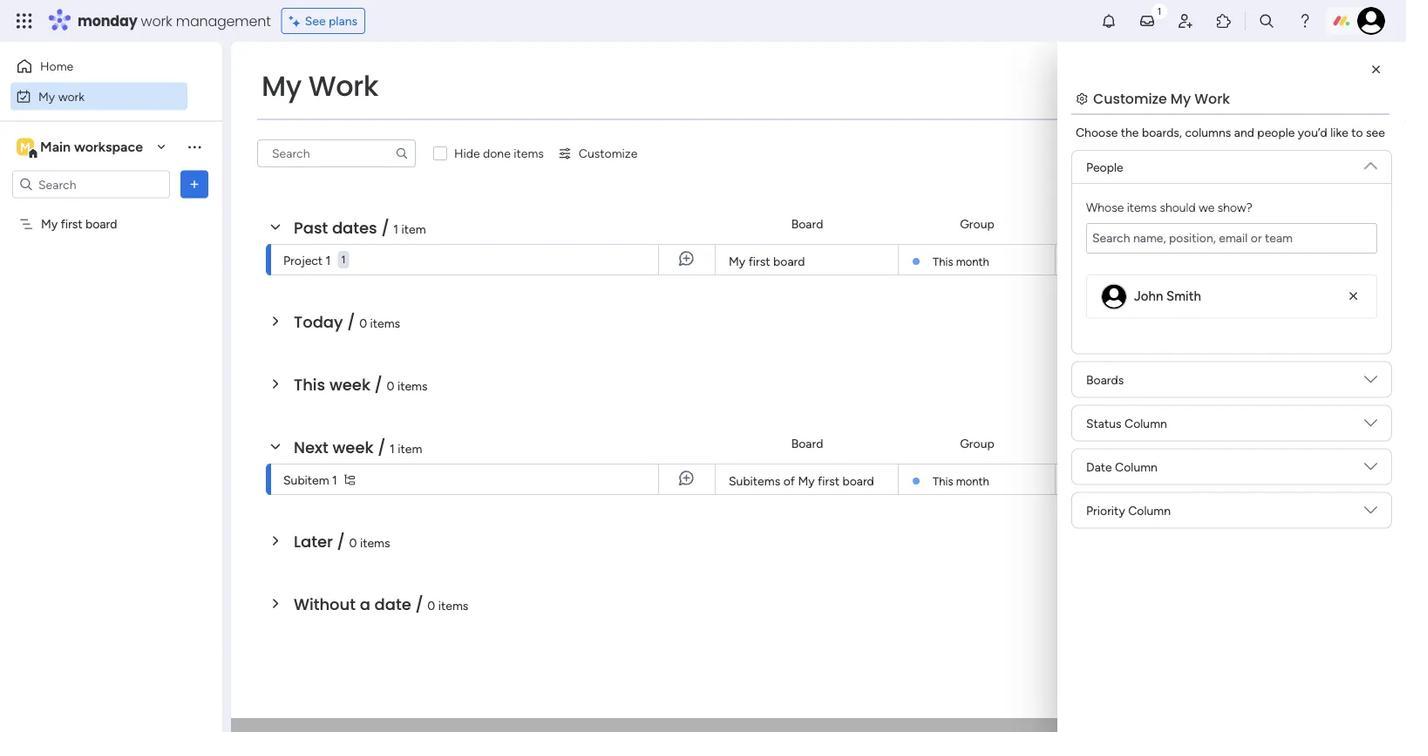 Task type: describe. For each thing, give the bounding box(es) containing it.
the
[[1121, 125, 1139, 140]]

board inside list box
[[85, 217, 117, 231]]

notifications image
[[1100, 12, 1118, 30]]

1 left v2 subitems open "image"
[[332, 472, 337, 487]]

workspace options image
[[186, 138, 203, 155]]

1 vertical spatial this
[[294, 374, 325, 396]]

items left should
[[1127, 200, 1157, 214]]

my first board link
[[726, 245, 887, 276]]

dapulse dropdown down arrow image for people
[[1364, 153, 1377, 172]]

0 horizontal spatial work
[[308, 67, 378, 105]]

status for past dates /
[[1326, 217, 1361, 231]]

john smith link
[[1134, 289, 1201, 304]]

whose items should we show?
[[1086, 200, 1252, 214]]

plans
[[329, 14, 358, 28]]

john smith image
[[1357, 7, 1385, 35]]

hide done items
[[454, 146, 544, 161]]

later
[[294, 530, 333, 553]]

you'd
[[1298, 125, 1327, 140]]

0 inside without a date / 0 items
[[427, 598, 435, 613]]

like
[[1330, 125, 1348, 140]]

people
[[1257, 125, 1295, 140]]

today / 0 items
[[294, 311, 400, 333]]

week for next
[[333, 436, 374, 459]]

without
[[294, 593, 356, 615]]

column for status column
[[1125, 416, 1167, 431]]

2 working from the top
[[1307, 473, 1352, 488]]

1 horizontal spatial work
[[1194, 88, 1230, 108]]

people for next week /
[[1089, 436, 1127, 451]]

choose
[[1076, 125, 1118, 140]]

v2 overdue deadline image
[[1166, 251, 1180, 268]]

help image
[[1296, 12, 1314, 30]]

column for priority column
[[1128, 503, 1171, 518]]

2 vertical spatial board
[[842, 474, 874, 489]]

boards
[[1086, 372, 1124, 387]]

0 vertical spatial this
[[933, 255, 953, 268]]

items inside this week / 0 items
[[397, 378, 428, 393]]

options image
[[186, 176, 203, 193]]

1 month from the top
[[956, 255, 989, 268]]

later / 0 items
[[294, 530, 390, 553]]

john smith
[[1134, 289, 1201, 304]]

items inside without a date / 0 items
[[438, 598, 468, 613]]

to
[[1351, 125, 1363, 140]]

/ right dates
[[381, 217, 389, 239]]

2 vertical spatial this
[[933, 474, 953, 488]]

my first board list box
[[0, 206, 222, 474]]

home button
[[10, 52, 187, 80]]

nov 16
[[1206, 253, 1241, 267]]

monday work management
[[78, 11, 271, 31]]

item for past dates /
[[401, 221, 426, 236]]

group for past dates /
[[960, 217, 994, 231]]

and
[[1234, 125, 1254, 140]]

my inside button
[[38, 89, 55, 104]]

john smith image
[[1101, 284, 1127, 310]]

inbox image
[[1138, 12, 1156, 30]]

1 working on it from the top
[[1307, 253, 1379, 268]]

date for next week /
[[1208, 436, 1234, 451]]

Search name, position, email or team text field
[[1086, 223, 1377, 254]]

without a date / 0 items
[[294, 593, 468, 615]]

apps image
[[1215, 12, 1233, 30]]

done
[[483, 146, 511, 161]]

2 this month from the top
[[933, 474, 989, 488]]

whose
[[1086, 200, 1124, 214]]

my first board inside list box
[[41, 217, 117, 231]]

main workspace
[[40, 139, 143, 155]]

monday
[[78, 11, 137, 31]]

/ right date
[[415, 593, 423, 615]]

home
[[40, 59, 73, 74]]

week for this
[[329, 374, 370, 396]]

0 inside this week / 0 items
[[387, 378, 394, 393]]

2 working on it from the top
[[1307, 473, 1379, 488]]

my work
[[262, 67, 378, 105]]

status for next week /
[[1326, 436, 1361, 451]]

1 on from the top
[[1355, 253, 1369, 268]]

first inside list box
[[61, 217, 82, 231]]

1 working from the top
[[1307, 253, 1352, 268]]

1 it from the top
[[1372, 253, 1379, 268]]

2 horizontal spatial first
[[818, 474, 839, 489]]

column for date column
[[1115, 459, 1158, 474]]

nov for nov 16
[[1206, 253, 1227, 267]]

see plans button
[[281, 8, 365, 34]]

1 left 1 button
[[326, 253, 331, 268]]

my inside list box
[[41, 217, 58, 231]]

workspace
[[74, 139, 143, 155]]

of
[[783, 474, 795, 489]]

columns
[[1185, 125, 1231, 140]]

dapulse dropdown down arrow image for status column
[[1364, 416, 1377, 436]]

m
[[20, 139, 30, 154]]

/ right "today"
[[347, 311, 355, 333]]

my work
[[38, 89, 85, 104]]

1 button
[[338, 244, 349, 275]]

items inside later / 0 items
[[360, 535, 390, 550]]

nov 23
[[1205, 472, 1242, 486]]

subitems
[[729, 474, 780, 489]]



Task type: vqa. For each thing, say whether or not it's contained in the screenshot.
Done : 33.3%
no



Task type: locate. For each thing, give the bounding box(es) containing it.
should
[[1160, 200, 1196, 214]]

/ right later on the left bottom of page
[[337, 530, 345, 553]]

past
[[294, 217, 328, 239]]

dapulse dropdown down arrow image for date column
[[1364, 460, 1377, 479]]

board
[[791, 217, 823, 231], [791, 436, 823, 451]]

nov
[[1206, 253, 1227, 267], [1205, 472, 1226, 486]]

people down "whose"
[[1089, 217, 1127, 231]]

1 vertical spatial group
[[960, 436, 994, 451]]

project
[[283, 253, 323, 268]]

1 vertical spatial column
[[1115, 459, 1158, 474]]

1 vertical spatial nov
[[1205, 472, 1226, 486]]

items inside today / 0 items
[[370, 316, 400, 330]]

1 vertical spatial working
[[1307, 473, 1352, 488]]

0 vertical spatial group
[[960, 217, 994, 231]]

item right dates
[[401, 221, 426, 236]]

smith
[[1166, 289, 1201, 304]]

1 horizontal spatial customize
[[1093, 88, 1167, 108]]

customize for customize
[[579, 146, 638, 161]]

0 vertical spatial dapulse dropdown down arrow image
[[1364, 416, 1377, 436]]

0 horizontal spatial work
[[58, 89, 85, 104]]

1 board from the top
[[791, 217, 823, 231]]

item
[[401, 221, 426, 236], [398, 441, 422, 456]]

on
[[1355, 253, 1369, 268], [1355, 473, 1369, 488]]

0 inside later / 0 items
[[349, 535, 357, 550]]

my work button
[[10, 82, 187, 110]]

customize button
[[551, 139, 644, 167]]

a
[[360, 593, 370, 615]]

main
[[40, 139, 71, 155]]

2 vertical spatial first
[[818, 474, 839, 489]]

1 vertical spatial it
[[1372, 473, 1379, 488]]

1 inside button
[[341, 253, 346, 266]]

2 month from the top
[[956, 474, 989, 488]]

1 vertical spatial board
[[791, 436, 823, 451]]

see
[[305, 14, 326, 28]]

0 horizontal spatial board
[[85, 217, 117, 231]]

2 on from the top
[[1355, 473, 1369, 488]]

1 vertical spatial date
[[1208, 436, 1234, 451]]

/ down this week / 0 items
[[378, 436, 386, 459]]

/
[[381, 217, 389, 239], [347, 311, 355, 333], [374, 374, 383, 396], [378, 436, 386, 459], [337, 530, 345, 553], [415, 593, 423, 615]]

1 vertical spatial month
[[956, 474, 989, 488]]

1 horizontal spatial first
[[748, 254, 770, 269]]

1 vertical spatial dapulse dropdown down arrow image
[[1364, 460, 1377, 479]]

board for past dates /
[[791, 217, 823, 231]]

0 vertical spatial nov
[[1206, 253, 1227, 267]]

0 vertical spatial work
[[141, 11, 172, 31]]

16
[[1230, 253, 1241, 267]]

1 vertical spatial first
[[748, 254, 770, 269]]

items up this week / 0 items
[[370, 316, 400, 330]]

item down this week / 0 items
[[398, 441, 422, 456]]

dapulse dropdown down arrow image
[[1364, 416, 1377, 436], [1364, 460, 1377, 479], [1364, 503, 1377, 523]]

items right later on the left bottom of page
[[360, 535, 390, 550]]

work up columns
[[1194, 88, 1230, 108]]

nov left 23
[[1205, 472, 1226, 486]]

date for past dates /
[[1208, 217, 1234, 231]]

Filter dashboard by text search field
[[257, 139, 416, 167]]

boards,
[[1142, 125, 1182, 140]]

0 vertical spatial customize
[[1093, 88, 1167, 108]]

week up v2 subitems open "image"
[[333, 436, 374, 459]]

search image
[[395, 146, 409, 160]]

0 up next week / 1 item
[[387, 378, 394, 393]]

0 vertical spatial my first board
[[41, 217, 117, 231]]

this
[[933, 255, 953, 268], [294, 374, 325, 396], [933, 474, 953, 488]]

dapulse dropdown down arrow image for boards
[[1364, 373, 1377, 392]]

0 vertical spatial it
[[1372, 253, 1379, 268]]

column right "priority"
[[1128, 503, 1171, 518]]

0 vertical spatial board
[[85, 217, 117, 231]]

0 horizontal spatial first
[[61, 217, 82, 231]]

date column
[[1086, 459, 1158, 474]]

0 vertical spatial this month
[[933, 255, 989, 268]]

subitems of my first board
[[729, 474, 874, 489]]

None search field
[[257, 139, 416, 167]]

work
[[308, 67, 378, 105], [1194, 88, 1230, 108]]

0 vertical spatial month
[[956, 255, 989, 268]]

23
[[1229, 472, 1242, 486]]

customize inside button
[[579, 146, 638, 161]]

1
[[393, 221, 398, 236], [326, 253, 331, 268], [341, 253, 346, 266], [390, 441, 395, 456], [332, 472, 337, 487]]

1 group from the top
[[960, 217, 994, 231]]

today
[[294, 311, 343, 333]]

board for next week /
[[791, 436, 823, 451]]

column up 'priority column'
[[1115, 459, 1158, 474]]

1 vertical spatial my first board
[[729, 254, 805, 269]]

1 vertical spatial customize
[[579, 146, 638, 161]]

date up "priority"
[[1086, 459, 1112, 474]]

main content
[[231, 42, 1406, 732]]

my
[[262, 67, 301, 105], [1171, 88, 1191, 108], [38, 89, 55, 104], [41, 217, 58, 231], [729, 254, 745, 269], [798, 474, 815, 489]]

2 it from the top
[[1372, 473, 1379, 488]]

items right 'done'
[[514, 146, 544, 161]]

items
[[514, 146, 544, 161], [1127, 200, 1157, 214], [370, 316, 400, 330], [397, 378, 428, 393], [360, 535, 390, 550], [438, 598, 468, 613]]

0 vertical spatial first
[[61, 217, 82, 231]]

people for past dates /
[[1089, 217, 1127, 231]]

item for next week /
[[398, 441, 422, 456]]

0
[[359, 316, 367, 330], [387, 378, 394, 393], [349, 535, 357, 550], [427, 598, 435, 613]]

next
[[294, 436, 328, 459]]

work
[[141, 11, 172, 31], [58, 89, 85, 104]]

items up next week / 1 item
[[397, 378, 428, 393]]

option
[[0, 208, 222, 212]]

0 vertical spatial item
[[401, 221, 426, 236]]

board
[[85, 217, 117, 231], [773, 254, 805, 269], [842, 474, 874, 489]]

board up subitems of my first board link
[[791, 436, 823, 451]]

0 vertical spatial people
[[1086, 160, 1123, 174]]

0 vertical spatial date
[[1208, 217, 1234, 231]]

1 horizontal spatial my first board
[[729, 254, 805, 269]]

2 dapulse dropdown down arrow image from the top
[[1364, 460, 1377, 479]]

see plans
[[305, 14, 358, 28]]

work inside button
[[58, 89, 85, 104]]

this week / 0 items
[[294, 374, 428, 396]]

0 right date
[[427, 598, 435, 613]]

work for monday
[[141, 11, 172, 31]]

search everything image
[[1258, 12, 1275, 30]]

dapulse dropdown down arrow image
[[1364, 153, 1377, 172], [1364, 373, 1377, 392]]

priority
[[1086, 503, 1125, 518]]

0 horizontal spatial my first board
[[41, 217, 117, 231]]

1 vertical spatial item
[[398, 441, 422, 456]]

dapulse dropdown down arrow image for priority column
[[1364, 503, 1377, 523]]

v2 subitems open image
[[344, 474, 355, 485]]

0 vertical spatial dapulse dropdown down arrow image
[[1364, 153, 1377, 172]]

1 inside next week / 1 item
[[390, 441, 395, 456]]

1 vertical spatial status
[[1086, 416, 1122, 431]]

1 horizontal spatial board
[[773, 254, 805, 269]]

subitems of my first board link
[[726, 465, 887, 496]]

subitem
[[283, 472, 329, 487]]

group
[[960, 217, 994, 231], [960, 436, 994, 451]]

column up the date column
[[1125, 416, 1167, 431]]

project 1
[[283, 253, 331, 268]]

0 right "today"
[[359, 316, 367, 330]]

0 vertical spatial column
[[1125, 416, 1167, 431]]

1 right dates
[[393, 221, 398, 236]]

column
[[1125, 416, 1167, 431], [1115, 459, 1158, 474], [1128, 503, 1171, 518]]

first
[[61, 217, 82, 231], [748, 254, 770, 269], [818, 474, 839, 489]]

1 vertical spatial people
[[1089, 217, 1127, 231]]

people up the date column
[[1089, 436, 1127, 451]]

0 vertical spatial week
[[329, 374, 370, 396]]

this month
[[933, 255, 989, 268], [933, 474, 989, 488]]

workspace image
[[17, 137, 34, 156]]

people
[[1086, 160, 1123, 174], [1089, 217, 1127, 231], [1089, 436, 1127, 451]]

status column
[[1086, 416, 1167, 431]]

None text field
[[1086, 223, 1377, 254]]

1 dapulse dropdown down arrow image from the top
[[1364, 416, 1377, 436]]

0 right later on the left bottom of page
[[349, 535, 357, 550]]

subitem 1
[[283, 472, 337, 487]]

1 inside past dates / 1 item
[[393, 221, 398, 236]]

items right date
[[438, 598, 468, 613]]

2 dapulse dropdown down arrow image from the top
[[1364, 373, 1377, 392]]

main content containing past dates /
[[231, 42, 1406, 732]]

work down home
[[58, 89, 85, 104]]

date
[[374, 593, 411, 615]]

work for my
[[58, 89, 85, 104]]

my first board
[[41, 217, 117, 231], [729, 254, 805, 269]]

customize
[[1093, 88, 1167, 108], [579, 146, 638, 161]]

people down choose
[[1086, 160, 1123, 174]]

0 vertical spatial board
[[791, 217, 823, 231]]

working on it
[[1307, 253, 1379, 268], [1307, 473, 1379, 488]]

1 dapulse dropdown down arrow image from the top
[[1364, 153, 1377, 172]]

/ up next week / 1 item
[[374, 374, 383, 396]]

1 vertical spatial work
[[58, 89, 85, 104]]

2 vertical spatial people
[[1089, 436, 1127, 451]]

date down show?
[[1208, 217, 1234, 231]]

select product image
[[16, 12, 33, 30]]

1 image
[[1152, 1, 1167, 20]]

past dates / 1 item
[[294, 217, 426, 239]]

workspace selection element
[[17, 136, 146, 159]]

2 vertical spatial date
[[1086, 459, 1112, 474]]

management
[[176, 11, 271, 31]]

0 vertical spatial on
[[1355, 253, 1369, 268]]

next week / 1 item
[[294, 436, 422, 459]]

item inside past dates / 1 item
[[401, 221, 426, 236]]

board up my first board link
[[791, 217, 823, 231]]

hide
[[454, 146, 480, 161]]

2 vertical spatial column
[[1128, 503, 1171, 518]]

work down plans
[[308, 67, 378, 105]]

1 horizontal spatial work
[[141, 11, 172, 31]]

customize my work
[[1093, 88, 1230, 108]]

1 vertical spatial week
[[333, 436, 374, 459]]

0 vertical spatial status
[[1326, 217, 1361, 231]]

0 vertical spatial working
[[1307, 253, 1352, 268]]

1 down this week / 0 items
[[390, 441, 395, 456]]

dates
[[332, 217, 377, 239]]

customize for customize my work
[[1093, 88, 1167, 108]]

group for next week /
[[960, 436, 994, 451]]

0 vertical spatial working on it
[[1307, 253, 1379, 268]]

2 vertical spatial dapulse dropdown down arrow image
[[1364, 503, 1377, 523]]

show?
[[1218, 200, 1252, 214]]

date up nov 23
[[1208, 436, 1234, 451]]

2 board from the top
[[791, 436, 823, 451]]

nov left 16
[[1206, 253, 1227, 267]]

invite members image
[[1177, 12, 1194, 30]]

we
[[1199, 200, 1215, 214]]

2 vertical spatial status
[[1326, 436, 1361, 451]]

1 vertical spatial dapulse dropdown down arrow image
[[1364, 373, 1377, 392]]

2 group from the top
[[960, 436, 994, 451]]

see
[[1366, 125, 1385, 140]]

priority column
[[1086, 503, 1171, 518]]

month
[[956, 255, 989, 268], [956, 474, 989, 488]]

week
[[329, 374, 370, 396], [333, 436, 374, 459]]

item inside next week / 1 item
[[398, 441, 422, 456]]

nov for nov 23
[[1205, 472, 1226, 486]]

1 vertical spatial this month
[[933, 474, 989, 488]]

Search in workspace field
[[37, 174, 146, 194]]

3 dapulse dropdown down arrow image from the top
[[1364, 503, 1377, 523]]

0 inside today / 0 items
[[359, 316, 367, 330]]

1 down dates
[[341, 253, 346, 266]]

1 vertical spatial on
[[1355, 473, 1369, 488]]

working
[[1307, 253, 1352, 268], [1307, 473, 1352, 488]]

it
[[1372, 253, 1379, 268], [1372, 473, 1379, 488]]

john
[[1134, 289, 1163, 304]]

week down today / 0 items
[[329, 374, 370, 396]]

2 horizontal spatial board
[[842, 474, 874, 489]]

1 this month from the top
[[933, 255, 989, 268]]

0 horizontal spatial customize
[[579, 146, 638, 161]]

date
[[1208, 217, 1234, 231], [1208, 436, 1234, 451], [1086, 459, 1112, 474]]

work right monday
[[141, 11, 172, 31]]

1 vertical spatial board
[[773, 254, 805, 269]]

1 vertical spatial working on it
[[1307, 473, 1379, 488]]

choose the boards, columns and people you'd like to see
[[1076, 125, 1385, 140]]

status
[[1326, 217, 1361, 231], [1086, 416, 1122, 431], [1326, 436, 1361, 451]]



